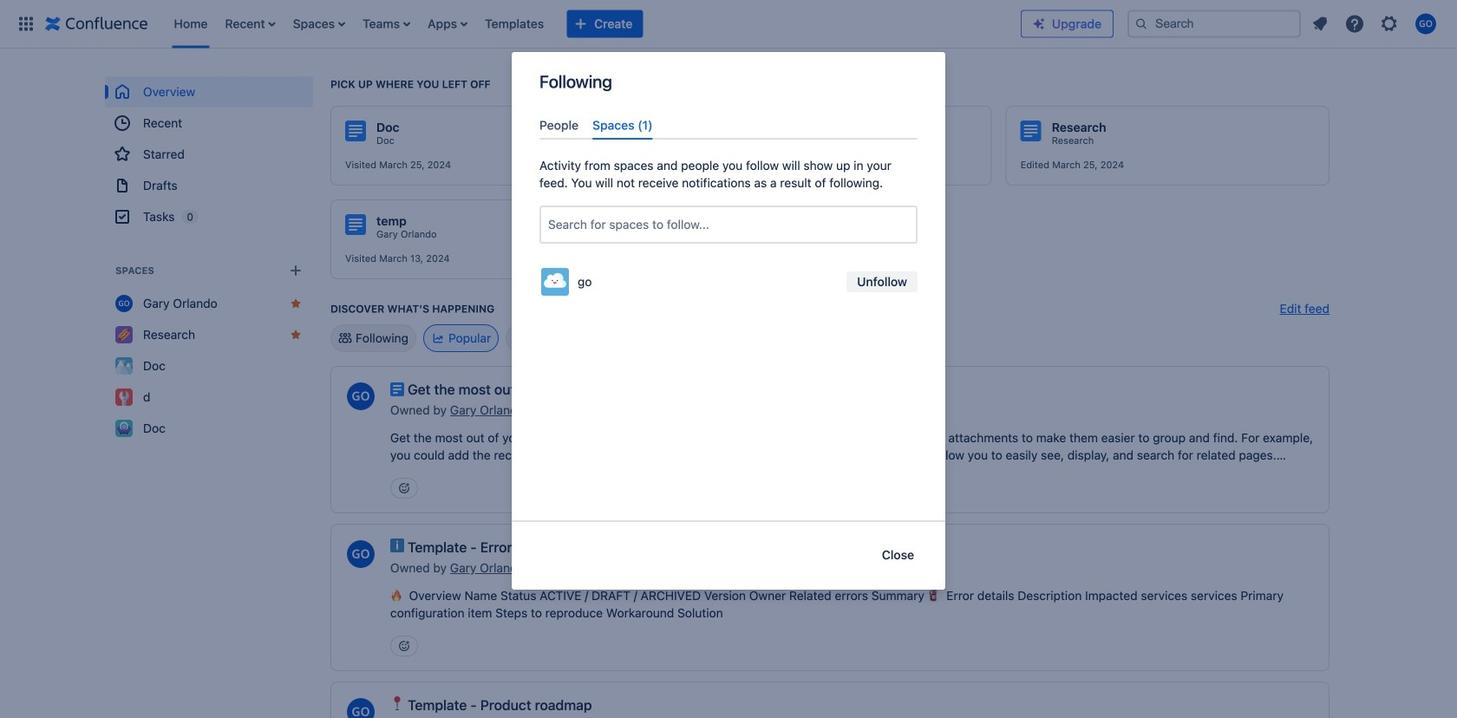 Task type: describe. For each thing, give the bounding box(es) containing it.
:information_source: image
[[391, 539, 404, 553]]

create a space image
[[286, 260, 306, 281]]

:information_source: image
[[391, 539, 404, 553]]

Search field
[[1128, 10, 1302, 38]]

settings icon image
[[1380, 13, 1401, 34]]

search image
[[1135, 17, 1149, 31]]

1 list item from the left
[[220, 0, 281, 48]]

premium image
[[1033, 17, 1047, 31]]



Task type: locate. For each thing, give the bounding box(es) containing it.
2 list item from the left
[[358, 0, 416, 48]]

list item
[[220, 0, 281, 48], [358, 0, 416, 48]]

0 horizontal spatial list item
[[220, 0, 281, 48]]

tab list
[[533, 111, 925, 140]]

dialog
[[512, 52, 946, 590]]

0 horizontal spatial list
[[165, 0, 1021, 48]]

banner
[[0, 0, 1458, 49]]

unstar this space image
[[289, 297, 303, 311]]

None search field
[[1128, 10, 1302, 38]]

None text field
[[548, 216, 552, 234]]

unstar this space image
[[289, 328, 303, 342]]

:round_pushpin: image
[[391, 697, 404, 711], [391, 697, 404, 711]]

confluence image
[[45, 13, 148, 34], [45, 13, 148, 34]]

global element
[[10, 0, 1021, 48]]

1 horizontal spatial list
[[1305, 8, 1447, 39]]

1 horizontal spatial list item
[[358, 0, 416, 48]]

group
[[105, 76, 313, 233]]

list
[[165, 0, 1021, 48], [1305, 8, 1447, 39]]



Task type: vqa. For each thing, say whether or not it's contained in the screenshot.
PLANNING icon's "GROUP"
no



